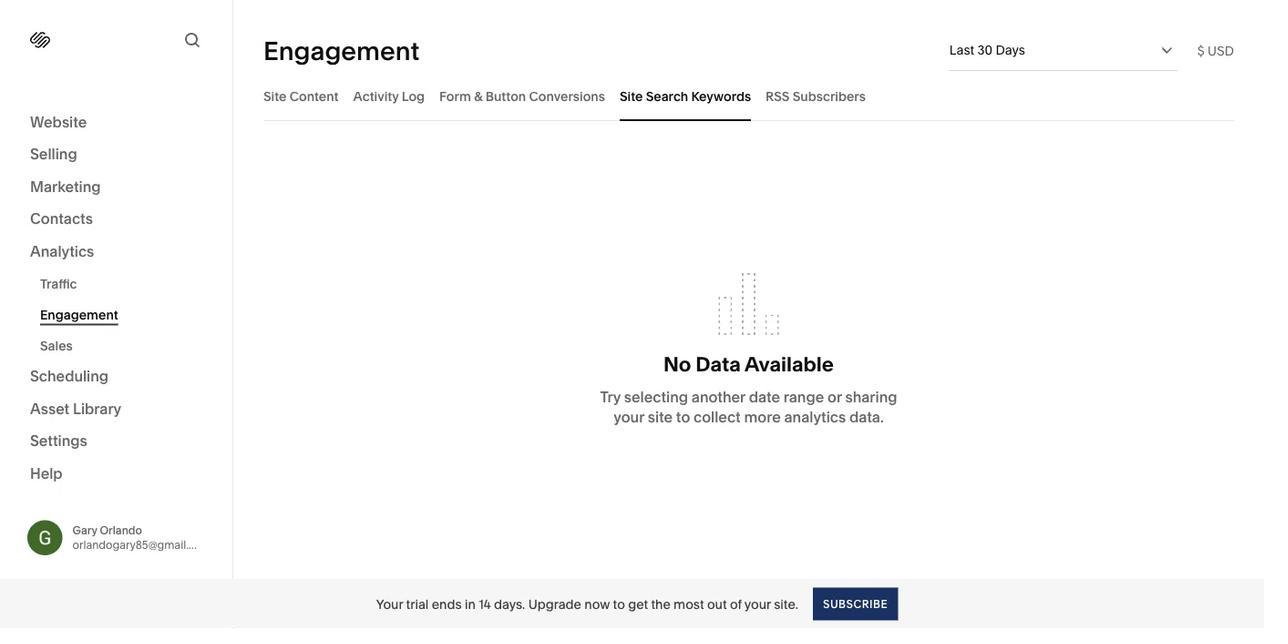 Task type: locate. For each thing, give the bounding box(es) containing it.
$ usd
[[1197, 43, 1234, 58]]

date
[[749, 388, 780, 406]]

site
[[263, 88, 287, 104], [620, 88, 643, 104]]

0 vertical spatial engagement
[[263, 35, 420, 66]]

to
[[676, 408, 690, 426], [613, 597, 625, 613]]

1 horizontal spatial site
[[620, 88, 643, 104]]

no data available
[[664, 352, 834, 377]]

orlando
[[100, 524, 142, 538]]

marketing link
[[30, 177, 202, 198]]

1 horizontal spatial to
[[676, 408, 690, 426]]

to left get
[[613, 597, 625, 613]]

your right of
[[745, 597, 771, 613]]

0 vertical spatial to
[[676, 408, 690, 426]]

days.
[[494, 597, 525, 613]]

log
[[402, 88, 425, 104]]

your down try
[[614, 408, 644, 426]]

keywords
[[691, 88, 751, 104]]

search
[[646, 88, 688, 104]]

content
[[290, 88, 339, 104]]

analytics
[[784, 408, 846, 426]]

collect
[[694, 408, 741, 426]]

sales link
[[40, 330, 212, 361]]

site left search on the top of the page
[[620, 88, 643, 104]]

0 horizontal spatial your
[[614, 408, 644, 426]]

analytics
[[30, 242, 94, 260]]

library
[[73, 400, 121, 418]]

site for site search keywords
[[620, 88, 643, 104]]

site content button
[[263, 71, 339, 121]]

sales
[[40, 338, 73, 354]]

site inside site search keywords button
[[620, 88, 643, 104]]

engagement up 'content'
[[263, 35, 420, 66]]

1 vertical spatial to
[[613, 597, 625, 613]]

traffic link
[[40, 268, 212, 299]]

upgrade
[[528, 597, 582, 613]]

engagement
[[263, 35, 420, 66], [40, 307, 118, 323]]

last
[[950, 42, 975, 58]]

the
[[651, 597, 671, 613]]

another
[[692, 388, 746, 406]]

scheduling
[[30, 368, 109, 386]]

selling link
[[30, 144, 202, 166]]

your trial ends in 14 days. upgrade now to get the most out of your site.
[[376, 597, 799, 613]]

range
[[784, 388, 824, 406]]

settings link
[[30, 432, 202, 453]]

site.
[[774, 597, 799, 613]]

tab list containing site content
[[263, 71, 1234, 121]]

trial
[[406, 597, 429, 613]]

1 horizontal spatial engagement
[[263, 35, 420, 66]]

tab list
[[263, 71, 1234, 121]]

engagement link
[[40, 299, 212, 330]]

of
[[730, 597, 742, 613]]

1 vertical spatial your
[[745, 597, 771, 613]]

site inside site content button
[[263, 88, 287, 104]]

engagement down traffic
[[40, 307, 118, 323]]

0 horizontal spatial to
[[613, 597, 625, 613]]

last 30 days
[[950, 42, 1025, 58]]

in
[[465, 597, 476, 613]]

site search keywords button
[[620, 71, 751, 121]]

to right site
[[676, 408, 690, 426]]

&
[[474, 88, 483, 104]]

site
[[648, 408, 673, 426]]

marketing
[[30, 178, 101, 196]]

0 horizontal spatial engagement
[[40, 307, 118, 323]]

activity
[[353, 88, 399, 104]]

activity log button
[[353, 71, 425, 121]]

now
[[585, 597, 610, 613]]

your
[[614, 408, 644, 426], [745, 597, 771, 613]]

help
[[30, 465, 63, 483]]

button
[[486, 88, 526, 104]]

data
[[696, 352, 741, 377]]

2 site from the left
[[620, 88, 643, 104]]

asset library link
[[30, 399, 202, 421]]

last 30 days button
[[950, 30, 1177, 70]]

traffic
[[40, 276, 77, 292]]

no
[[664, 352, 691, 377]]

site left 'content'
[[263, 88, 287, 104]]

1 vertical spatial engagement
[[40, 307, 118, 323]]

1 site from the left
[[263, 88, 287, 104]]

0 horizontal spatial site
[[263, 88, 287, 104]]

more
[[744, 408, 781, 426]]

0 vertical spatial your
[[614, 408, 644, 426]]

usd
[[1208, 43, 1234, 58]]



Task type: describe. For each thing, give the bounding box(es) containing it.
conversions
[[529, 88, 605, 104]]

form & button conversions
[[439, 88, 605, 104]]

website link
[[30, 112, 202, 134]]

out
[[707, 597, 727, 613]]

selecting
[[624, 388, 688, 406]]

asset library
[[30, 400, 121, 418]]

get
[[628, 597, 648, 613]]

most
[[674, 597, 704, 613]]

analytics link
[[30, 242, 202, 263]]

settings
[[30, 433, 87, 450]]

help link
[[30, 464, 63, 484]]

orlandogary85@gmail.com
[[72, 539, 212, 552]]

your inside try selecting another date range or sharing your site to collect more analytics data.
[[614, 408, 644, 426]]

days
[[996, 42, 1025, 58]]

14
[[479, 597, 491, 613]]

form & button conversions button
[[439, 71, 605, 121]]

contacts link
[[30, 209, 202, 231]]

selling
[[30, 145, 77, 163]]

site search keywords
[[620, 88, 751, 104]]

rss subscribers button
[[766, 71, 866, 121]]

site for site content
[[263, 88, 287, 104]]

subscribe button
[[813, 588, 898, 621]]

30
[[978, 42, 993, 58]]

or
[[828, 388, 842, 406]]

your
[[376, 597, 403, 613]]

gary orlando orlandogary85@gmail.com
[[72, 524, 212, 552]]

1 horizontal spatial your
[[745, 597, 771, 613]]

form
[[439, 88, 471, 104]]

website
[[30, 113, 87, 131]]

data.
[[849, 408, 884, 426]]

rss
[[766, 88, 790, 104]]

scheduling link
[[30, 367, 202, 388]]

try
[[600, 388, 621, 406]]

rss subscribers
[[766, 88, 866, 104]]

contacts
[[30, 210, 93, 228]]

to inside try selecting another date range or sharing your site to collect more analytics data.
[[676, 408, 690, 426]]

subscribe
[[823, 598, 888, 611]]

available
[[745, 352, 834, 377]]

sharing
[[845, 388, 897, 406]]

try selecting another date range or sharing your site to collect more analytics data.
[[600, 388, 897, 426]]

site content
[[263, 88, 339, 104]]

engagement inside engagement link
[[40, 307, 118, 323]]

asset
[[30, 400, 69, 418]]

subscribers
[[793, 88, 866, 104]]

ends
[[432, 597, 462, 613]]

$
[[1197, 43, 1205, 58]]

activity log
[[353, 88, 425, 104]]

gary
[[72, 524, 97, 538]]



Task type: vqa. For each thing, say whether or not it's contained in the screenshot.
'TRY'
yes



